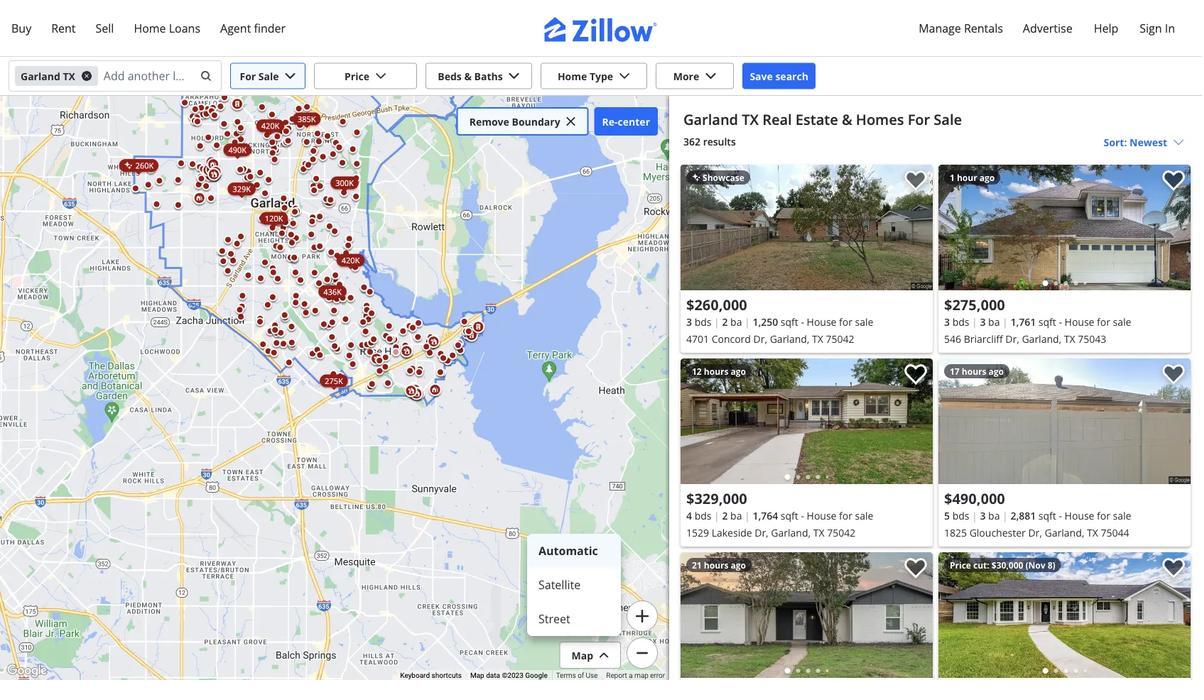 Task type: vqa. For each thing, say whether or not it's contained in the screenshot.


Task type: locate. For each thing, give the bounding box(es) containing it.
1 2 ba from the top
[[722, 315, 742, 329]]

75042 for $260,000
[[826, 332, 855, 346]]

0 vertical spatial 420k
[[261, 121, 280, 131]]

0 vertical spatial chevron right image
[[1167, 219, 1184, 236]]

1 chevron down image from the left
[[285, 70, 296, 82]]

2 3 bds from the left
[[945, 315, 970, 329]]

0 vertical spatial chevron left image
[[946, 219, 963, 236]]

3 bds for $275,000
[[945, 315, 970, 329]]

120k link
[[260, 212, 288, 225]]

sqft right 1,764
[[781, 509, 799, 523]]

- for $490,000
[[1059, 509, 1062, 523]]

sale up 546 briarcliff dr, garland, tx 75043 link
[[1113, 315, 1132, 329]]

- house for sale for $329,000
[[801, 509, 874, 523]]

ago for $329,000
[[731, 366, 746, 377]]

1 vertical spatial 2 ba
[[722, 509, 742, 523]]

ba up the lakeside
[[731, 509, 742, 523]]

price cut: $30,000 (nov 8)
[[950, 560, 1056, 571]]

- house for sale up 75043
[[1059, 315, 1132, 329]]

1 vertical spatial price
[[950, 560, 971, 571]]

tx for $490,000
[[1087, 526, 1099, 540]]

house for $329,000
[[807, 509, 837, 523]]

re-center
[[602, 115, 650, 128]]

ago for $490,000
[[989, 366, 1004, 377]]

home type button
[[541, 63, 647, 89]]

1 vertical spatial 75042
[[827, 526, 856, 540]]

bds for $490,000
[[953, 509, 970, 523]]

garland
[[21, 69, 60, 83], [684, 109, 738, 129]]

0 vertical spatial garland
[[21, 69, 60, 83]]

hours right 17
[[962, 366, 987, 377]]

home left loans
[[134, 20, 166, 36]]

for up 1529 lakeside dr, garland, tx 75042 link on the right of page
[[839, 509, 853, 523]]

sqft for $329,000
[[781, 509, 799, 523]]

1 vertical spatial &
[[842, 109, 853, 129]]

1 horizontal spatial 3 bds
[[945, 315, 970, 329]]

420k
[[261, 121, 280, 131], [342, 255, 360, 266]]

- house for sale
[[801, 315, 874, 329], [1059, 315, 1132, 329], [801, 509, 874, 523], [1059, 509, 1132, 523]]

0 horizontal spatial map
[[470, 672, 485, 681]]

2 2 from the top
[[722, 509, 728, 523]]

385k 420k
[[261, 114, 316, 131]]

1 vertical spatial chevron left image
[[946, 607, 963, 624]]

google image
[[4, 662, 50, 681]]

- house for sale for $260,000
[[801, 315, 874, 329]]

chevron down image for type
[[619, 70, 630, 82]]

house up 4701 concord dr, garland, tx 75042 link
[[807, 315, 837, 329]]

0 horizontal spatial garland
[[21, 69, 60, 83]]

main navigation
[[0, 0, 1203, 235]]

- house for sale for $275,000
[[1059, 315, 1132, 329]]

17
[[950, 366, 960, 377]]

house up 1825 glouchester dr, garland, tx 75044 link
[[1065, 509, 1095, 523]]

2,881 sqft
[[1011, 509, 1057, 523]]

price button
[[314, 63, 417, 89]]

0 vertical spatial 2
[[722, 315, 728, 329]]

1 horizontal spatial home
[[558, 69, 587, 83]]

2 for $329,000
[[722, 509, 728, 523]]

& right the estate
[[842, 109, 853, 129]]

2013 westshore dr, garland, tx 75043 image
[[939, 553, 1191, 679]]

3 bds for $260,000
[[687, 315, 712, 329]]

hours for $329,000
[[704, 366, 729, 377]]

map inside popup button
[[572, 649, 593, 663]]

0 horizontal spatial 420k
[[261, 121, 280, 131]]

329k
[[233, 184, 251, 194]]

bds up "4701"
[[695, 315, 712, 329]]

menu
[[527, 534, 621, 637]]

for for $260,000
[[839, 315, 853, 329]]

home left type
[[558, 69, 587, 83]]

chevron down image inside price dropdown button
[[375, 70, 387, 82]]

chevron left image down 12
[[688, 413, 705, 430]]

- for $275,000
[[1059, 315, 1062, 329]]

terms of use link
[[556, 672, 598, 681]]

keyboard
[[400, 672, 430, 681]]

main content
[[669, 96, 1203, 681]]

home image
[[17, 75, 48, 106]]

home inside dropdown button
[[558, 69, 587, 83]]

price inside price dropdown button
[[345, 69, 370, 83]]

home inside main navigation
[[134, 20, 166, 36]]

-
[[801, 315, 804, 329], [1059, 315, 1062, 329], [801, 509, 804, 523], [1059, 509, 1062, 523]]

2 ba up concord
[[722, 315, 742, 329]]

- house for sale up 4701 concord dr, garland, tx 75042 link
[[801, 315, 874, 329]]

tx inside filters element
[[63, 69, 75, 83]]

save this home button for $260,000
[[893, 165, 933, 205]]

0 vertical spatial chevron down image
[[619, 70, 630, 82]]

chevron right image inside property images, use arrow keys to navigate, image 1 of 27 group
[[1167, 607, 1184, 624]]

3 down $490,000
[[980, 509, 986, 523]]

for up 75044 on the right of page
[[1097, 509, 1111, 523]]

garland, down 1,761 sqft in the right top of the page
[[1022, 332, 1062, 346]]

sale for $260,000
[[855, 315, 874, 329]]

chevron left image inside property images, use arrow keys to navigate, image 1 of 18 group
[[688, 413, 705, 430]]

map
[[635, 672, 649, 681]]

filters element
[[0, 57, 1203, 96]]

0 vertical spatial 2 ba
[[722, 315, 742, 329]]

75042
[[826, 332, 855, 346], [827, 526, 856, 540]]

chevron down image up 385k link on the left
[[285, 70, 296, 82]]

house for $260,000
[[807, 315, 837, 329]]

1 vertical spatial home
[[558, 69, 587, 83]]

boundary
[[512, 115, 560, 128]]

1 vertical spatial 3 ba
[[980, 509, 1000, 523]]

ago for $275,000
[[980, 172, 995, 183]]

ba up concord
[[731, 315, 742, 329]]

1 horizontal spatial 420k link
[[337, 254, 365, 267]]

3 ba for $490,000
[[980, 509, 1000, 523]]

chevron right image
[[192, 142, 209, 160], [1167, 607, 1184, 624]]

rentals
[[964, 20, 1003, 36]]

dr, down 2,881 sqft on the bottom right of page
[[1029, 526, 1043, 540]]

save
[[750, 69, 773, 83]]

1825
[[945, 526, 967, 540]]

2 up concord
[[722, 315, 728, 329]]

map
[[572, 649, 593, 663], [470, 672, 485, 681]]

house up 75043
[[1065, 315, 1095, 329]]

save this home button for $275,000
[[1151, 165, 1191, 205]]

75042 inside 4701 concord dr, garland, tx 75042 link
[[826, 332, 855, 346]]

chevron down image inside sort: newest popup button
[[1173, 137, 1185, 148]]

1 horizontal spatial 420k
[[342, 255, 360, 266]]

$275,000
[[945, 295, 1005, 314]]

minus image
[[635, 646, 650, 661]]

chevron left image down 1
[[946, 219, 963, 236]]

1 vertical spatial 2
[[722, 509, 728, 523]]

1 vertical spatial chevron left image
[[688, 607, 705, 624]]

dr, for $490,000
[[1029, 526, 1043, 540]]

3 ba for $275,000
[[980, 315, 1000, 329]]

2 for $260,000
[[722, 315, 728, 329]]

1 horizontal spatial chevron left image
[[946, 607, 963, 624]]

chevron left image
[[946, 219, 963, 236], [688, 607, 705, 624]]

ago down the lakeside
[[731, 560, 746, 571]]

sale up 75044 on the right of page
[[1113, 509, 1132, 523]]

sign
[[1140, 20, 1162, 36]]

- house for sale for $490,000
[[1059, 509, 1132, 523]]

more
[[674, 69, 700, 83]]

0 vertical spatial 75042
[[826, 332, 855, 346]]

chevron left image
[[688, 413, 705, 430], [946, 607, 963, 624]]

chevron left image inside property images, use arrow keys to navigate, image 1 of 16 group
[[688, 607, 705, 624]]

for up 75043
[[1097, 315, 1111, 329]]

chevron down image
[[619, 70, 630, 82], [1173, 137, 1185, 148]]

2 2 ba from the top
[[722, 509, 742, 523]]

1 vertical spatial chevron down image
[[1173, 137, 1185, 148]]

- up 4701 concord dr, garland, tx 75042 link
[[801, 315, 804, 329]]

sale for $275,000
[[1113, 315, 1132, 329]]

490k
[[228, 145, 247, 155]]

agent finder link
[[210, 12, 296, 45]]

1 vertical spatial chevron right image
[[909, 413, 926, 430]]

chevron down image
[[285, 70, 296, 82], [375, 70, 387, 82], [509, 70, 520, 82], [705, 70, 717, 82]]

home for home type
[[558, 69, 587, 83]]

3 bds up 546 at right
[[945, 315, 970, 329]]

chevron right image for $329,000
[[909, 413, 926, 430]]

ago down concord
[[731, 366, 746, 377]]

bds right 5
[[953, 509, 970, 523]]

3
[[687, 315, 692, 329], [945, 315, 950, 329], [980, 315, 986, 329], [980, 509, 986, 523]]

- house for sale up 1529 lakeside dr, garland, tx 75042 link on the right of page
[[801, 509, 874, 523]]

75044
[[1101, 526, 1130, 540]]

1,761
[[1011, 315, 1036, 329]]

dr, down 1,764
[[755, 526, 769, 540]]

advertise
[[1023, 20, 1073, 36]]

sqft right 1,250
[[781, 315, 799, 329]]

save this home image for $275,000
[[1163, 171, 1185, 191]]

map data ©2023 google
[[470, 672, 548, 681]]

map button
[[560, 642, 621, 669]]

garland tx
[[21, 69, 75, 83]]

chevron left image down price cut: $30,000 (nov 8)
[[946, 607, 963, 624]]

data
[[486, 672, 500, 681]]

2 up the lakeside
[[722, 509, 728, 523]]

tx for $275,000
[[1065, 332, 1076, 346]]

1 horizontal spatial garland
[[684, 109, 738, 129]]

- up 1825 glouchester dr, garland, tx 75044 link
[[1059, 509, 1062, 523]]

1 horizontal spatial chevron right image
[[1167, 607, 1184, 624]]

beds
[[438, 69, 462, 83]]

1 3 bds from the left
[[687, 315, 712, 329]]

bds up 546 at right
[[953, 315, 970, 329]]

420k left 385k link on the left
[[261, 121, 280, 131]]

546 briarcliff dr, garland, tx 75043 image
[[939, 165, 1191, 291]]

0 vertical spatial chevron right image
[[192, 142, 209, 160]]

- up 1529 lakeside dr, garland, tx 75042 link on the right of page
[[801, 509, 804, 523]]

chevron down image right type
[[619, 70, 630, 82]]

3 up briarcliff
[[980, 315, 986, 329]]

0 vertical spatial home
[[134, 20, 166, 36]]

436k link
[[319, 286, 347, 298]]

chevron down image right newest
[[1173, 137, 1185, 148]]

dr, for $329,000
[[755, 526, 769, 540]]

chevron left image inside property images, use arrow keys to navigate, image 1 of 9 group
[[946, 219, 963, 236]]

garland, up 8)
[[1045, 526, 1085, 540]]

- house for sale up 75044 on the right of page
[[1059, 509, 1132, 523]]

newest
[[1130, 136, 1168, 149]]

chevron left image for 21
[[688, 607, 705, 624]]

type
[[590, 69, 613, 83]]

garland, down 1,764 sqft
[[771, 526, 811, 540]]

sign in link
[[1130, 12, 1185, 45]]

2 3 ba from the top
[[980, 509, 1000, 523]]

300k link
[[331, 177, 359, 189]]

2 ba up the lakeside
[[722, 509, 742, 523]]

ba for $329,000
[[731, 509, 742, 523]]

bds for $275,000
[[953, 315, 970, 329]]

garland tx real estate & homes for sale
[[684, 109, 962, 129]]

dr, down 1,250
[[754, 332, 768, 346]]

1 vertical spatial map
[[470, 672, 485, 681]]

beds & baths button
[[426, 63, 532, 89]]

1 horizontal spatial price
[[950, 560, 971, 571]]

362 results
[[684, 135, 736, 149]]

420k inside 385k 420k
[[261, 121, 280, 131]]

1 3 ba from the top
[[980, 315, 1000, 329]]

3 bds up "4701"
[[687, 315, 712, 329]]

chevron right image
[[1167, 219, 1184, 236], [909, 413, 926, 430], [909, 607, 926, 624]]

chevron down image left beds
[[375, 70, 387, 82]]

for for $329,000
[[839, 509, 853, 523]]

map left data
[[470, 672, 485, 681]]

save search
[[750, 69, 809, 83]]

3 bds
[[687, 315, 712, 329], [945, 315, 970, 329]]

chevron up image
[[599, 651, 609, 661]]

chevron down image right 'baths'
[[509, 70, 520, 82]]

3 ba up 'glouchester'
[[980, 509, 1000, 523]]

3 ba up briarcliff
[[980, 315, 1000, 329]]

0 vertical spatial map
[[572, 649, 593, 663]]

0 horizontal spatial price
[[345, 69, 370, 83]]

2 vertical spatial chevron right image
[[909, 607, 926, 624]]

rent link
[[41, 12, 86, 45]]

sale up 1529 lakeside dr, garland, tx 75042 link on the right of page
[[855, 509, 874, 523]]

sort:
[[1104, 136, 1127, 149]]

1 2 from the top
[[722, 315, 728, 329]]

save this home image
[[905, 171, 927, 191], [1163, 171, 1185, 191], [1163, 365, 1185, 385], [905, 559, 927, 579], [1163, 559, 1185, 579]]

0 vertical spatial &
[[464, 69, 472, 83]]

& right beds
[[464, 69, 472, 83]]

chevron right image for $275,000
[[1167, 219, 1184, 236]]

0 horizontal spatial chevron left image
[[688, 413, 705, 430]]

329k link
[[228, 183, 256, 196]]

ago right hour
[[980, 172, 995, 183]]

75042 inside 1529 lakeside dr, garland, tx 75042 link
[[827, 526, 856, 540]]

2 ba
[[722, 315, 742, 329], [722, 509, 742, 523]]

results
[[703, 135, 736, 149]]

0 vertical spatial 3 ba
[[980, 315, 1000, 329]]

1 horizontal spatial chevron down image
[[1173, 137, 1185, 148]]

- up 546 briarcliff dr, garland, tx 75043 link
[[1059, 315, 1062, 329]]

1 vertical spatial garland
[[684, 109, 738, 129]]

0 horizontal spatial 3 bds
[[687, 315, 712, 329]]

0 vertical spatial 420k link
[[256, 120, 285, 132]]

hours
[[704, 366, 729, 377], [962, 366, 987, 377], [704, 560, 729, 571]]

garland inside filters element
[[21, 69, 60, 83]]

2,881
[[1011, 509, 1036, 523]]

for
[[839, 315, 853, 329], [1097, 315, 1111, 329], [839, 509, 853, 523], [1097, 509, 1111, 523]]

homes
[[856, 109, 904, 129]]

chevron down image inside beds & baths dropdown button
[[509, 70, 520, 82]]

2 chevron down image from the left
[[375, 70, 387, 82]]

search image
[[200, 70, 212, 82]]

ba up 'glouchester'
[[989, 509, 1000, 523]]

help link
[[1084, 12, 1129, 45]]

sqft for $275,000
[[1039, 315, 1057, 329]]

tx for $329,000
[[814, 526, 825, 540]]

chevron down image inside home type dropdown button
[[619, 70, 630, 82]]

0 vertical spatial chevron left image
[[688, 413, 705, 430]]

1 vertical spatial chevron right image
[[1167, 607, 1184, 624]]

chevron left image for 1
[[946, 219, 963, 236]]

clear field image
[[198, 70, 210, 82]]

agent
[[220, 20, 251, 36]]

4 chevron down image from the left
[[705, 70, 717, 82]]

0 horizontal spatial chevron down image
[[619, 70, 630, 82]]

save this home image
[[905, 365, 927, 385]]

garland, down 1,250 sqft
[[770, 332, 810, 346]]

0 vertical spatial price
[[345, 69, 370, 83]]

map up of
[[572, 649, 593, 663]]

sale
[[855, 315, 874, 329], [1113, 315, 1132, 329], [855, 509, 874, 523], [1113, 509, 1132, 523]]

chevron down image for price
[[375, 70, 387, 82]]

0 horizontal spatial 420k link
[[256, 120, 285, 132]]

garland, for $329,000
[[771, 526, 811, 540]]

save this home button for $329,000
[[893, 359, 933, 399]]

490k link
[[223, 144, 252, 156]]

hours right 12
[[704, 366, 729, 377]]

sqft up the 1825 glouchester dr, garland, tx 75044 on the bottom right of page
[[1039, 509, 1057, 523]]

dr, for $260,000
[[754, 332, 768, 346]]

garland up 362 results
[[684, 109, 738, 129]]

street button
[[527, 603, 621, 637]]

3 chevron down image from the left
[[509, 70, 520, 82]]

sqft for $490,000
[[1039, 509, 1057, 523]]

for for $275,000
[[1097, 315, 1111, 329]]

420k link up 436k
[[337, 254, 365, 267]]

sale for $329,000
[[855, 509, 874, 523]]

dr, down 1,761
[[1006, 332, 1020, 346]]

bds right 4
[[695, 509, 712, 523]]

ago down briarcliff
[[989, 366, 1004, 377]]

0 horizontal spatial home
[[134, 20, 166, 36]]

baths
[[474, 69, 503, 83]]

0 horizontal spatial chevron right image
[[192, 142, 209, 160]]

map for map
[[572, 649, 593, 663]]

3 ba
[[980, 315, 1000, 329], [980, 509, 1000, 523]]

1 horizontal spatial &
[[842, 109, 853, 129]]

chevron left image down 21
[[688, 607, 705, 624]]

house up 1529 lakeside dr, garland, tx 75042 link on the right of page
[[807, 509, 837, 523]]

house for $275,000
[[1065, 315, 1095, 329]]

1 horizontal spatial map
[[572, 649, 593, 663]]

bds
[[695, 315, 712, 329], [953, 315, 970, 329], [695, 509, 712, 523], [953, 509, 970, 523]]

sort: newest button
[[1101, 134, 1188, 151]]

420k link left 385k link on the left
[[256, 120, 285, 132]]

for up 4701 concord dr, garland, tx 75042 link
[[839, 315, 853, 329]]

sale up 4701 concord dr, garland, tx 75042 link
[[855, 315, 874, 329]]

$30,000
[[992, 560, 1024, 571]]

1529 lakeside dr, garland, tx 75042 link
[[687, 524, 927, 542]]

sqft for $260,000
[[781, 315, 799, 329]]

$329,000
[[687, 489, 747, 509]]

report a map error link
[[606, 672, 665, 681]]

chevron down image right more
[[705, 70, 717, 82]]

ba up briarcliff
[[989, 315, 1000, 329]]

420k up 436k
[[342, 255, 360, 266]]

price for price
[[345, 69, 370, 83]]

0 horizontal spatial chevron left image
[[688, 607, 705, 624]]

0 horizontal spatial &
[[464, 69, 472, 83]]

garland left remove tag image
[[21, 69, 60, 83]]

chevron down image inside the more dropdown button
[[705, 70, 717, 82]]

chevron right image inside property images, use arrow keys to navigate, image 1 of 18 group
[[909, 413, 926, 430]]

1 horizontal spatial chevron left image
[[946, 219, 963, 236]]

sqft right 1,761
[[1039, 315, 1057, 329]]



Task type: describe. For each thing, give the bounding box(es) containing it.
12
[[692, 366, 702, 377]]

save search button
[[743, 63, 816, 89]]

showcase
[[701, 172, 745, 183]]

briarcliff
[[964, 332, 1003, 346]]

1825 glouchester dr, garland, tx 75044
[[945, 526, 1130, 540]]

satellite
[[539, 578, 581, 593]]

385k link
[[293, 113, 321, 125]]

garland, for $490,000
[[1045, 526, 1085, 540]]

4 bds
[[687, 509, 712, 523]]

546 briarcliff dr, garland, tx 75043 link
[[945, 330, 1185, 348]]

property images, use arrow keys to navigate, image 1 of 9 group
[[939, 165, 1191, 294]]

keyboard shortcuts
[[400, 672, 462, 681]]

close image
[[566, 117, 576, 127]]

546
[[945, 332, 962, 346]]

map region
[[0, 12, 734, 681]]

1529 lakeside dr, garland, tx 75042 image
[[681, 359, 933, 485]]

search
[[776, 69, 809, 83]]

home type
[[558, 69, 613, 83]]

property images, use arrow keys to navigate, image 1 of 16 group
[[681, 553, 933, 681]]

beds & baths
[[438, 69, 503, 83]]

1 vertical spatial 420k link
[[337, 254, 365, 267]]

4701
[[687, 332, 709, 346]]

bds for $329,000
[[695, 509, 712, 523]]

a
[[629, 672, 633, 681]]

chevron left image for 12 hours ago
[[688, 413, 705, 430]]

sale for $490,000
[[1113, 509, 1132, 523]]

save this home image for $260,000
[[905, 171, 927, 191]]

4701 concord dr, garland, tx 75042 link
[[687, 330, 927, 348]]

manage rentals link
[[909, 12, 1013, 45]]

garland for garland tx real estate & homes for sale
[[684, 109, 738, 129]]

map for map data ©2023 google
[[470, 672, 485, 681]]

sell link
[[86, 12, 124, 45]]

1 hour ago
[[950, 172, 995, 183]]

keyboard shortcuts button
[[400, 671, 462, 681]]

1 vertical spatial 420k
[[342, 255, 360, 266]]

remove tag image
[[81, 70, 92, 82]]

of
[[578, 672, 584, 681]]

260k
[[135, 160, 154, 171]]

property images, use arrow keys to navigate, image 1 of 18 group
[[681, 359, 933, 488]]

dr, for $275,000
[[1006, 332, 1020, 346]]

1,764 sqft
[[753, 509, 799, 523]]

automatic
[[539, 544, 598, 559]]

garland, for $275,000
[[1022, 332, 1062, 346]]

glouchester
[[970, 526, 1026, 540]]

chevron down image for newest
[[1173, 137, 1185, 148]]

75043
[[1078, 332, 1107, 346]]

home loans
[[134, 20, 200, 36]]

21
[[692, 560, 702, 571]]

tx for $260,000
[[812, 332, 824, 346]]

report a map error
[[606, 672, 665, 681]]

plus image
[[635, 609, 650, 624]]

3 up 546 at right
[[945, 315, 950, 329]]

5 bds
[[945, 509, 970, 523]]

agent finder
[[220, 20, 286, 36]]

sign in
[[1140, 20, 1176, 36]]

ba for $275,000
[[989, 315, 1000, 329]]

©2023
[[502, 672, 524, 681]]

& inside dropdown button
[[464, 69, 472, 83]]

1529 lakeside dr, garland, tx 75042
[[687, 526, 856, 540]]

hour
[[957, 172, 978, 183]]

estate
[[796, 109, 838, 129]]

save this home button for $490,000
[[1151, 359, 1191, 399]]

1106 toyah creek ln, garland, tx 75040 image
[[681, 553, 933, 679]]

3 up "4701"
[[687, 315, 692, 329]]

4701 concord dr, garland, tx 75042
[[687, 332, 855, 346]]

4701 concord dr, garland, tx 75042 image
[[681, 165, 933, 291]]

chevron left image for price cut:
[[946, 607, 963, 624]]

2 ba for $329,000
[[722, 509, 742, 523]]

in
[[1165, 20, 1176, 36]]

finder
[[254, 20, 286, 36]]

loans
[[169, 20, 200, 36]]

ba for $260,000
[[731, 315, 742, 329]]

sparkle image
[[692, 173, 701, 182]]

save this home image for $490,000
[[1163, 365, 1185, 385]]

re-
[[602, 115, 618, 128]]

sale
[[934, 109, 962, 129]]

362
[[684, 135, 701, 149]]

automatic button
[[527, 534, 621, 569]]

home for home loans
[[134, 20, 166, 36]]

manage
[[919, 20, 961, 36]]

error
[[650, 672, 665, 681]]

- for $260,000
[[801, 315, 804, 329]]

- for $329,000
[[801, 509, 804, 523]]

1529
[[687, 526, 709, 540]]

more button
[[656, 63, 734, 89]]

260k link
[[119, 159, 159, 172]]

for
[[908, 109, 930, 129]]

chevron down image for beds & baths
[[509, 70, 520, 82]]

menu containing automatic
[[527, 534, 621, 637]]

shortcuts
[[432, 672, 462, 681]]

chevron right image inside main navigation
[[192, 142, 209, 160]]

for for $490,000
[[1097, 509, 1111, 523]]

zillow logo image
[[544, 17, 658, 42]]

rent
[[51, 20, 76, 36]]

report
[[606, 672, 627, 681]]

main content containing garland tx real estate & homes for sale
[[669, 96, 1203, 681]]

advertise link
[[1013, 12, 1083, 45]]

4
[[687, 509, 692, 523]]

google
[[525, 672, 548, 681]]

garland for garland tx
[[21, 69, 60, 83]]

garland, for $260,000
[[770, 332, 810, 346]]

concord
[[712, 332, 751, 346]]

re-center button
[[595, 107, 658, 136]]

home loans link
[[124, 12, 210, 45]]

house for $490,000
[[1065, 509, 1095, 523]]

buy link
[[1, 12, 41, 45]]

1825 glouchester dr, garland, tx 75044 link
[[945, 524, 1185, 542]]

436k
[[324, 287, 342, 297]]

21 hours ago
[[692, 560, 746, 571]]

2 ba for $260,000
[[722, 315, 742, 329]]

property images, use arrow keys to navigate, image 1 of 27 group
[[939, 553, 1191, 681]]

help
[[1094, 20, 1119, 36]]

manage rentals
[[919, 20, 1003, 36]]

75042 for $329,000
[[827, 526, 856, 540]]

bds for $260,000
[[695, 315, 712, 329]]

terms of use
[[556, 672, 598, 681]]

300k
[[336, 178, 354, 188]]

hours right 21
[[704, 560, 729, 571]]

546 briarcliff dr, garland, tx 75043
[[945, 332, 1107, 346]]

Search text field
[[104, 65, 191, 87]]

remove boundary button
[[457, 107, 589, 136]]

price for price cut: $30,000 (nov 8)
[[950, 560, 971, 571]]

real
[[763, 109, 792, 129]]

hours for $490,000
[[962, 366, 987, 377]]

chevron down image for more
[[705, 70, 717, 82]]

275k link
[[320, 375, 348, 388]]

street
[[539, 612, 570, 627]]

ba for $490,000
[[989, 509, 1000, 523]]

1825 glouchester dr, garland, tx 75044 image
[[939, 359, 1191, 485]]

1,250
[[753, 315, 778, 329]]



